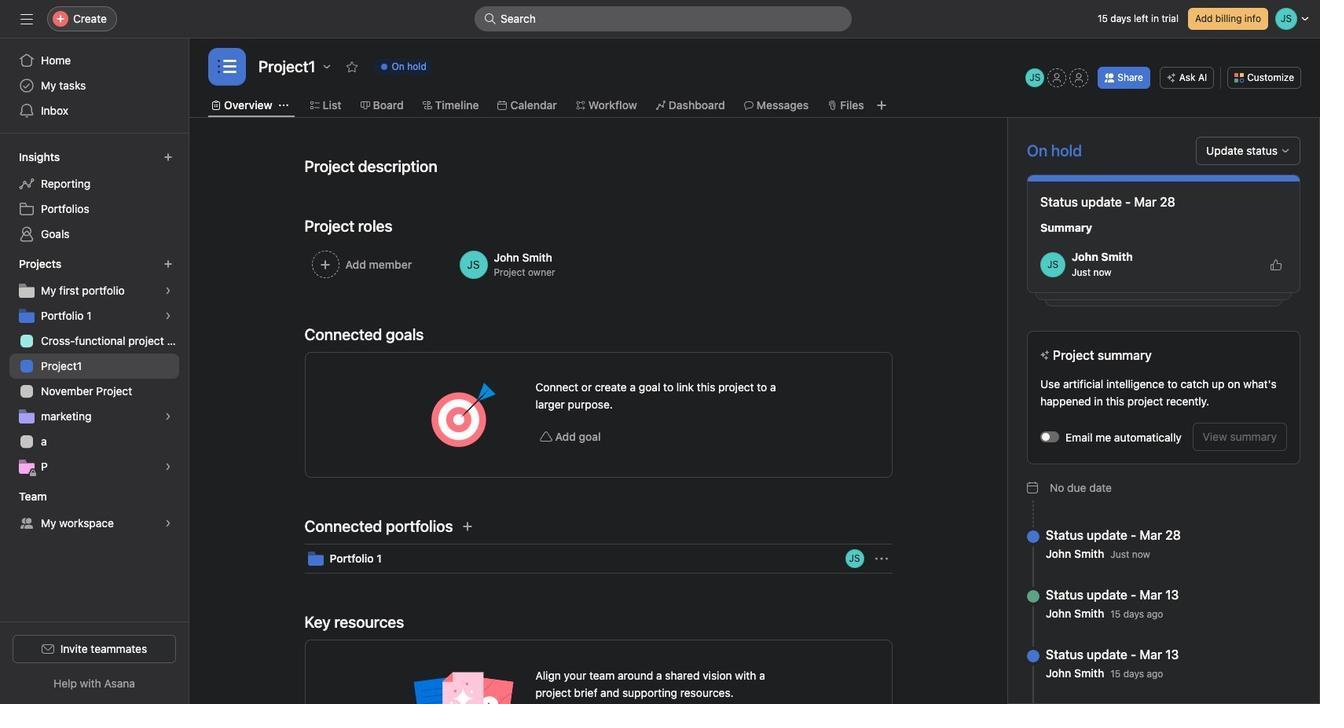 Task type: describe. For each thing, give the bounding box(es) containing it.
projects element
[[0, 250, 189, 483]]

list image
[[218, 57, 237, 76]]

update status image
[[1281, 146, 1291, 156]]

new project or portfolio image
[[164, 259, 173, 269]]

add to starred image
[[346, 61, 358, 73]]

see details, my first portfolio image
[[164, 286, 173, 296]]

add tab image
[[875, 99, 888, 112]]

see details, p image
[[164, 462, 173, 472]]

manage project members image
[[1026, 68, 1045, 87]]

toggle owner popover image
[[845, 549, 864, 568]]

add to portfolio image
[[461, 520, 474, 533]]

see details, my workspace image
[[164, 519, 173, 528]]

see details, portfolio 1 image
[[164, 311, 173, 321]]



Task type: vqa. For each thing, say whether or not it's contained in the screenshot.
Add tab image
yes



Task type: locate. For each thing, give the bounding box(es) containing it.
global element
[[0, 39, 189, 133]]

hide sidebar image
[[20, 13, 33, 25]]

list box
[[475, 6, 852, 31]]

list item
[[305, 545, 893, 573]]

prominent image
[[484, 13, 497, 25]]

see details, marketing image
[[164, 412, 173, 421]]

new insights image
[[164, 152, 173, 162]]

teams element
[[0, 483, 189, 539]]

tab actions image
[[279, 101, 288, 110]]

insights element
[[0, 143, 189, 250]]

latest status update element
[[1027, 175, 1301, 293]]

0 likes. click to like this task image
[[1270, 258, 1283, 271]]

switch
[[1041, 432, 1060, 443]]



